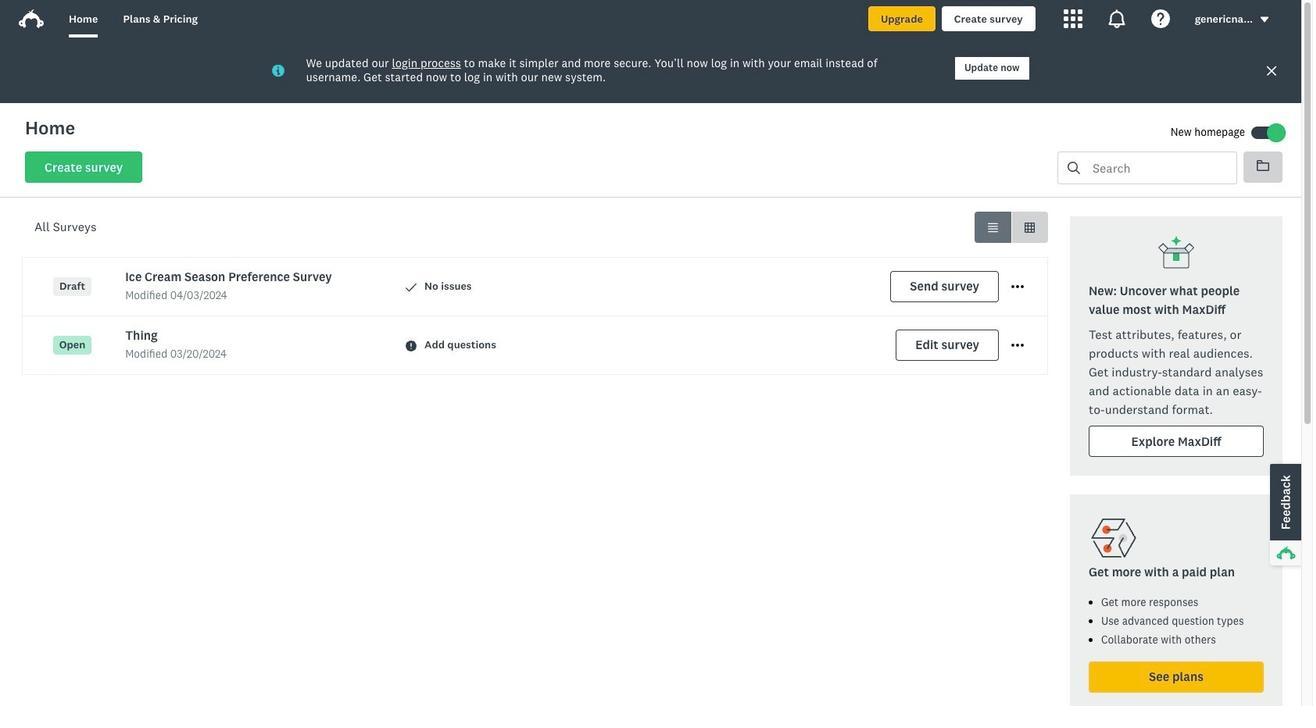 Task type: describe. For each thing, give the bounding box(es) containing it.
1 brand logo image from the top
[[19, 6, 44, 31]]

1 open menu image from the top
[[1012, 281, 1024, 293]]

folders image
[[1257, 160, 1270, 171]]

open menu image
[[1012, 339, 1024, 352]]

search image
[[1068, 162, 1080, 174]]

warning image
[[406, 340, 417, 351]]

open menu image for warning icon
[[1012, 344, 1024, 347]]

2 brand logo image from the top
[[19, 9, 44, 28]]

response based pricing icon image
[[1089, 514, 1139, 564]]

notification center icon image
[[1107, 9, 1126, 28]]



Task type: vqa. For each thing, say whether or not it's contained in the screenshot.
'Search' TEXT BOX
yes



Task type: locate. For each thing, give the bounding box(es) containing it.
open menu image for no issues image
[[1012, 286, 1024, 289]]

max diff icon image
[[1158, 235, 1195, 273]]

dropdown arrow icon image
[[1259, 14, 1270, 25], [1261, 17, 1269, 22]]

open menu image
[[1012, 281, 1024, 293], [1012, 286, 1024, 289], [1012, 344, 1024, 347]]

3 open menu image from the top
[[1012, 344, 1024, 347]]

no issues image
[[406, 282, 417, 293]]

search image
[[1068, 162, 1080, 174]]

folders image
[[1257, 159, 1270, 172]]

brand logo image
[[19, 6, 44, 31], [19, 9, 44, 28]]

Search text field
[[1080, 152, 1237, 184]]

group
[[975, 212, 1048, 243]]

products icon image
[[1064, 9, 1082, 28], [1064, 9, 1082, 28]]

help icon image
[[1151, 9, 1170, 28]]

2 open menu image from the top
[[1012, 286, 1024, 289]]

x image
[[1266, 64, 1278, 77]]



